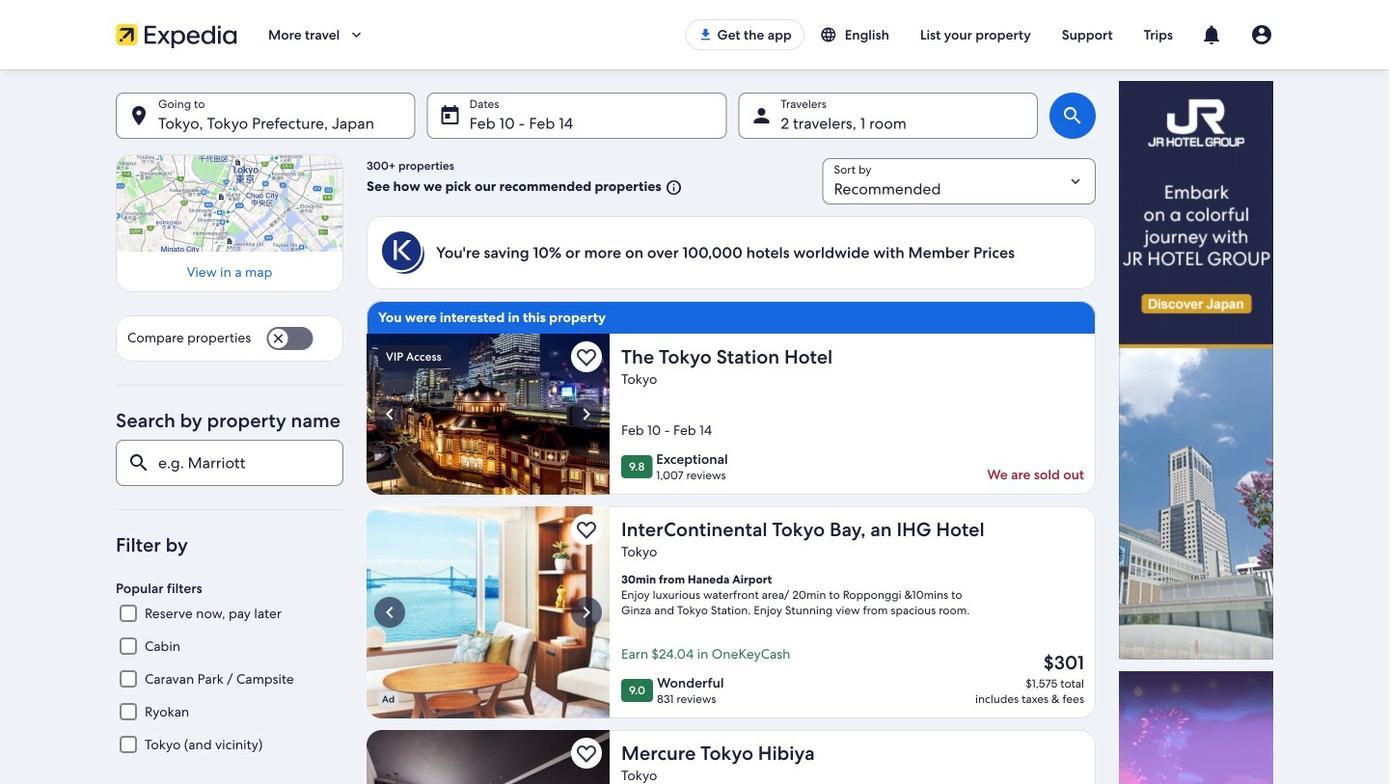 Task type: vqa. For each thing, say whether or not it's contained in the screenshot.
2nd xsmall icon from the right
no



Task type: describe. For each thing, give the bounding box(es) containing it.
show previous image for the tokyo station hotel image
[[378, 403, 401, 426]]

exterior image
[[367, 334, 610, 495]]

Save Mercure Tokyo Hibiya to a trip checkbox
[[571, 738, 602, 769]]

download the app button image
[[698, 27, 713, 42]]

search image
[[1061, 104, 1084, 127]]

show previous image for intercontinental tokyo bay, an ihg hotel image
[[378, 601, 401, 624]]

show next image for intercontinental tokyo bay, an ihg hotel image
[[575, 601, 598, 624]]

2 restaurant image from the top
[[367, 730, 610, 784]]



Task type: locate. For each thing, give the bounding box(es) containing it.
communication center icon image
[[1200, 23, 1223, 46]]

1 restaurant image from the top
[[367, 506, 610, 719]]

more travel image
[[348, 26, 365, 43]]

1 vertical spatial small image
[[662, 179, 683, 196]]

Save InterContinental Tokyo Bay, an IHG Hotel to a trip checkbox
[[571, 514, 602, 545]]

1 horizontal spatial small image
[[820, 26, 845, 43]]

expedia logo image
[[116, 21, 237, 48]]

show next image for the tokyo station hotel image
[[575, 403, 598, 426]]

static map image image
[[116, 154, 343, 252]]

0 vertical spatial restaurant image
[[367, 506, 610, 719]]

Save The Tokyo Station Hotel to a trip checkbox
[[571, 342, 602, 372]]

0 vertical spatial small image
[[820, 26, 845, 43]]

0 horizontal spatial small image
[[662, 179, 683, 196]]

restaurant image
[[367, 506, 610, 719], [367, 730, 610, 784]]

small image
[[820, 26, 845, 43], [662, 179, 683, 196]]

1 vertical spatial restaurant image
[[367, 730, 610, 784]]



